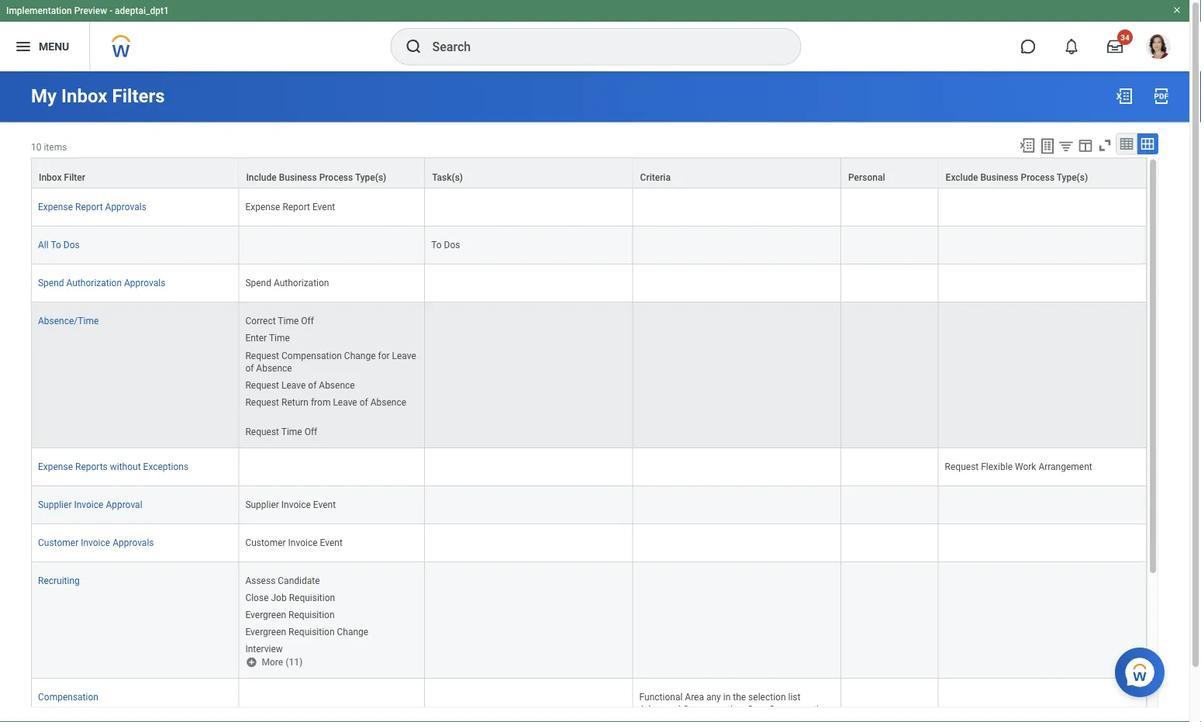 Task type: vqa. For each thing, say whether or not it's contained in the screenshot.
tenth ROW from the bottom of the My Inbox Filters main content
yes



Task type: describe. For each thing, give the bounding box(es) containing it.
process for include business process type(s)
[[319, 172, 353, 183]]

supplier for supplier invoice event
[[246, 499, 279, 510]]

export to excel image
[[1020, 137, 1037, 154]]

reports
[[75, 461, 108, 472]]

task(s)
[[432, 172, 463, 183]]

supplier invoice approval link
[[38, 496, 142, 510]]

exclude business process type(s)
[[946, 172, 1089, 183]]

exclude business process type(s) button
[[939, 158, 1147, 187]]

request time off
[[246, 426, 318, 437]]

request compensation change for leave of absence
[[246, 350, 417, 373]]

spend for spend authorization approvals
[[38, 278, 64, 288]]

1 vertical spatial of
[[308, 379, 317, 390]]

request for request flexible work arrangement
[[946, 461, 979, 472]]

view printable version (pdf) image
[[1153, 87, 1172, 106]]

my inbox filters main content
[[0, 71, 1190, 722]]

compensation,
[[683, 704, 745, 715]]

evergreen for evergreen requisition
[[246, 610, 286, 620]]

my inbox filters
[[31, 85, 165, 107]]

evergreen requisition element
[[246, 606, 335, 620]]

inbox inside popup button
[[39, 172, 62, 183]]

include business process type(s)
[[246, 172, 387, 183]]

process for exclude business process type(s)
[[1022, 172, 1055, 183]]

items selected list containing correct time off
[[246, 312, 418, 438]]

request for request compensation change for leave of absence
[[246, 350, 279, 361]]

absence inside request leave of absence element
[[319, 379, 355, 390]]

request for request time off
[[246, 426, 279, 437]]

spend authorization
[[246, 278, 329, 288]]

expense for expense report approvals
[[38, 201, 73, 212]]

supplier invoice approval
[[38, 499, 142, 510]]

selection
[[749, 692, 786, 703]]

row containing absence/time
[[31, 302, 1148, 448]]

exceptions
[[143, 461, 189, 472]]

expense report approvals
[[38, 201, 147, 212]]

compensation link
[[38, 689, 98, 703]]

evergreen for evergreen requisition change
[[246, 627, 286, 638]]

menu
[[39, 40, 69, 53]]

1 requisition from the top
[[289, 592, 335, 603]]

close
[[246, 592, 269, 603]]

request leave of absence
[[246, 379, 355, 390]]

customer invoice approvals
[[38, 537, 154, 548]]

correct time off element
[[246, 312, 314, 326]]

items
[[44, 142, 67, 152]]

business for exclude
[[981, 172, 1019, 183]]

event for customer invoice event
[[320, 537, 343, 548]]

expense report event element
[[246, 198, 335, 212]]

request flexible work arrangement element
[[946, 458, 1093, 472]]

invoice for customer invoice event
[[288, 537, 318, 548]]

expense report approvals link
[[38, 198, 147, 212]]

2 vertical spatial of
[[360, 397, 368, 407]]

export to worksheets image
[[1039, 137, 1058, 156]]

request leave of absence element
[[246, 376, 355, 390]]

row containing recruiting
[[31, 562, 1148, 679]]

personal button
[[842, 158, 939, 187]]

evergreen requisition
[[246, 610, 335, 620]]

supplier invoice event
[[246, 499, 336, 510]]

criteria
[[641, 172, 671, 183]]

leave inside request compensation change for leave of absence
[[392, 350, 417, 361]]

personal
[[849, 172, 886, 183]]

menu button
[[0, 22, 89, 71]]

without
[[110, 461, 141, 472]]

expense for expense report event
[[246, 201, 280, 212]]

to inside all to dos 'link'
[[51, 239, 61, 250]]

task(s) button
[[425, 158, 633, 187]]

report for approvals
[[75, 201, 103, 212]]

event for expense report event
[[313, 201, 335, 212]]

request flexible work arrangement
[[946, 461, 1093, 472]]

approval
[[106, 499, 142, 510]]

from
[[311, 397, 331, 407]]

click to view/edit grid preferences image
[[1078, 137, 1095, 154]]

correct
[[246, 316, 276, 326]]

change for requisition
[[337, 627, 369, 638]]

1 vertical spatial leave
[[282, 379, 306, 390]]

all
[[38, 239, 49, 250]]

functional
[[640, 692, 683, 703]]

my
[[31, 85, 57, 107]]

10 items
[[31, 142, 67, 152]]

preview
[[74, 5, 107, 16]]

table image
[[1120, 136, 1135, 152]]

enter time
[[246, 333, 290, 344]]

implementation
[[6, 5, 72, 16]]

all to dos
[[38, 239, 80, 250]]

authorization for spend authorization
[[274, 278, 329, 288]]

assess candidate element
[[246, 572, 320, 586]]

exclude
[[946, 172, 979, 183]]

request return from leave of absence
[[246, 397, 407, 407]]

advanced
[[640, 704, 681, 715]]

row containing supplier invoice approval
[[31, 486, 1148, 524]]

row containing expense reports without exceptions
[[31, 448, 1148, 486]]

for
[[378, 350, 390, 361]]

1 vertical spatial compensation
[[38, 692, 98, 703]]

to inside to dos element
[[432, 239, 442, 250]]

0 vertical spatial inbox
[[61, 85, 107, 107]]

Search Workday  search field
[[433, 29, 769, 64]]

job
[[271, 592, 287, 603]]

more (11)
[[262, 657, 303, 668]]

expense reports without exceptions link
[[38, 458, 189, 472]]

flexible
[[982, 461, 1013, 472]]

any
[[707, 692, 721, 703]]

more
[[262, 657, 283, 668]]

request for request leave of absence
[[246, 379, 279, 390]]

work
[[1016, 461, 1037, 472]]

absence/time link
[[38, 312, 99, 326]]

area
[[685, 692, 705, 703]]

request time off element
[[246, 423, 318, 437]]

row containing inbox filter
[[31, 157, 1148, 188]]

notifications large image
[[1065, 39, 1080, 54]]

spend authorization approvals link
[[38, 274, 166, 288]]

return
[[282, 397, 309, 407]]

row containing customer invoice approvals
[[31, 524, 1148, 562]]

export to excel image
[[1116, 87, 1134, 106]]

supplier for supplier invoice approval
[[38, 499, 72, 510]]

compensation inside functional area any in the selection list advanced compensation, core compensation
[[769, 704, 830, 715]]

implementation preview -   adeptai_dpt1
[[6, 5, 169, 16]]

justify image
[[14, 37, 33, 56]]

event for supplier invoice event
[[313, 499, 336, 510]]

row containing all to dos
[[31, 226, 1148, 264]]

close environment banner image
[[1173, 5, 1183, 15]]

enter time element
[[246, 330, 290, 344]]

absence inside request return from leave of absence element
[[371, 397, 407, 407]]

select to filter grid data image
[[1058, 138, 1075, 154]]

expense reports without exceptions
[[38, 461, 189, 472]]

dos inside 'link'
[[63, 239, 80, 250]]

in
[[724, 692, 731, 703]]

2 dos from the left
[[444, 239, 461, 250]]

customer invoice approvals link
[[38, 534, 154, 548]]

core
[[748, 704, 767, 715]]

profile logan mcneil image
[[1147, 34, 1172, 62]]

absence/time
[[38, 316, 99, 326]]



Task type: locate. For each thing, give the bounding box(es) containing it.
time for correct
[[278, 316, 299, 326]]

1 horizontal spatial compensation
[[282, 350, 342, 361]]

of inside request compensation change for leave of absence
[[246, 362, 254, 373]]

expand table image
[[1141, 136, 1156, 152]]

type(s) inside include business process type(s) popup button
[[355, 172, 387, 183]]

filters
[[112, 85, 165, 107]]

1 process from the left
[[319, 172, 353, 183]]

type(s) inside the exclude business process type(s) popup button
[[1057, 172, 1089, 183]]

approvals
[[105, 201, 147, 212], [124, 278, 166, 288], [113, 537, 154, 548]]

compensation inside request compensation change for leave of absence
[[282, 350, 342, 361]]

authorization for spend authorization approvals
[[66, 278, 122, 288]]

0 vertical spatial off
[[301, 316, 314, 326]]

items selected list containing assess candidate
[[246, 572, 394, 655]]

customer
[[38, 537, 79, 548], [246, 537, 286, 548]]

off for request time off
[[305, 426, 318, 437]]

1 horizontal spatial process
[[1022, 172, 1055, 183]]

1 spend from the left
[[38, 278, 64, 288]]

1 vertical spatial evergreen
[[246, 627, 286, 638]]

1 horizontal spatial business
[[981, 172, 1019, 183]]

the
[[733, 692, 747, 703]]

0 horizontal spatial business
[[279, 172, 317, 183]]

event down include business process type(s)
[[313, 201, 335, 212]]

0 vertical spatial absence
[[256, 362, 292, 373]]

customer invoice event element
[[246, 534, 343, 548]]

process up expense report event "element"
[[319, 172, 353, 183]]

invoice for customer invoice approvals
[[81, 537, 110, 548]]

2 process from the left
[[1022, 172, 1055, 183]]

authorization
[[66, 278, 122, 288], [274, 278, 329, 288]]

supplier up customer invoice approvals link
[[38, 499, 72, 510]]

34 button
[[1099, 29, 1134, 64]]

2 customer from the left
[[246, 537, 286, 548]]

0 horizontal spatial dos
[[63, 239, 80, 250]]

of right from
[[360, 397, 368, 407]]

toolbar
[[1013, 133, 1159, 157]]

business for include
[[279, 172, 317, 183]]

1 horizontal spatial leave
[[333, 397, 358, 407]]

3 row from the top
[[31, 226, 1148, 264]]

authorization up correct time off element in the left of the page
[[274, 278, 329, 288]]

requisition for evergreen requisition
[[289, 610, 335, 620]]

of down enter
[[246, 362, 254, 373]]

expense down the inbox filter
[[38, 201, 73, 212]]

customer up "recruiting" "link"
[[38, 537, 79, 548]]

0 horizontal spatial supplier
[[38, 499, 72, 510]]

0 vertical spatial leave
[[392, 350, 417, 361]]

2 business from the left
[[981, 172, 1019, 183]]

expense left reports
[[38, 461, 73, 472]]

report
[[75, 201, 103, 212], [283, 201, 310, 212]]

10 row from the top
[[31, 679, 1148, 722]]

1 evergreen from the top
[[246, 610, 286, 620]]

event up customer invoice event element
[[313, 499, 336, 510]]

1 vertical spatial absence
[[319, 379, 355, 390]]

approvals for customer invoice approvals
[[113, 537, 154, 548]]

recruiting link
[[38, 572, 80, 586]]

off down spend authorization at left top
[[301, 316, 314, 326]]

criteria button
[[634, 158, 841, 187]]

cell
[[425, 188, 634, 226], [634, 188, 842, 226], [842, 188, 939, 226], [939, 188, 1148, 226], [239, 226, 425, 264], [634, 226, 842, 264], [842, 226, 939, 264], [939, 226, 1148, 264], [425, 264, 634, 302], [634, 264, 842, 302], [842, 264, 939, 302], [939, 264, 1148, 302], [425, 302, 634, 448], [634, 302, 842, 448], [842, 302, 939, 448], [939, 302, 1148, 448], [239, 448, 425, 486], [425, 448, 634, 486], [634, 448, 842, 486], [842, 448, 939, 486], [425, 486, 634, 524], [634, 486, 842, 524], [842, 486, 939, 524], [939, 486, 1148, 524], [425, 524, 634, 562], [634, 524, 842, 562], [842, 524, 939, 562], [939, 524, 1148, 562], [425, 562, 634, 679], [634, 562, 842, 679], [842, 562, 939, 679], [939, 562, 1148, 679], [425, 679, 634, 722], [842, 679, 939, 722], [939, 679, 1148, 722]]

1 vertical spatial event
[[313, 499, 336, 510]]

type(s) for include business process type(s)
[[355, 172, 387, 183]]

process down export to worksheets icon
[[1022, 172, 1055, 183]]

2 horizontal spatial compensation
[[769, 704, 830, 715]]

inbox filter button
[[32, 158, 239, 187]]

evergreen up interview element
[[246, 627, 286, 638]]

2 supplier from the left
[[246, 499, 279, 510]]

recruiting
[[38, 575, 80, 586]]

request compensation change for leave of absence element
[[246, 347, 417, 373]]

0 vertical spatial compensation
[[282, 350, 342, 361]]

type(s) down select to filter grid data image
[[1057, 172, 1089, 183]]

absence inside request compensation change for leave of absence
[[256, 362, 292, 373]]

1 report from the left
[[75, 201, 103, 212]]

2 vertical spatial requisition
[[289, 627, 335, 638]]

(11)
[[286, 657, 303, 668]]

0 horizontal spatial report
[[75, 201, 103, 212]]

dos
[[63, 239, 80, 250], [444, 239, 461, 250]]

type(s)
[[355, 172, 387, 183], [1057, 172, 1089, 183]]

enter
[[246, 333, 267, 344]]

6 row from the top
[[31, 448, 1148, 486]]

2 horizontal spatial of
[[360, 397, 368, 407]]

1 horizontal spatial supplier
[[246, 499, 279, 510]]

1 items selected list from the top
[[246, 312, 418, 438]]

event
[[313, 201, 335, 212], [313, 499, 336, 510], [320, 537, 343, 548]]

fullscreen image
[[1097, 137, 1114, 154]]

row containing expense report approvals
[[31, 188, 1148, 226]]

change inside request compensation change for leave of absence
[[344, 350, 376, 361]]

0 horizontal spatial spend
[[38, 278, 64, 288]]

0 horizontal spatial of
[[246, 362, 254, 373]]

0 horizontal spatial customer
[[38, 537, 79, 548]]

1 customer from the left
[[38, 537, 79, 548]]

0 vertical spatial event
[[313, 201, 335, 212]]

request
[[246, 350, 279, 361], [246, 379, 279, 390], [246, 397, 279, 407], [246, 426, 279, 437], [946, 461, 979, 472]]

2 horizontal spatial absence
[[371, 397, 407, 407]]

requisition
[[289, 592, 335, 603], [289, 610, 335, 620], [289, 627, 335, 638]]

evergreen down close
[[246, 610, 286, 620]]

compensation
[[282, 350, 342, 361], [38, 692, 98, 703], [769, 704, 830, 715]]

0 vertical spatial approvals
[[105, 201, 147, 212]]

0 horizontal spatial compensation
[[38, 692, 98, 703]]

row containing compensation
[[31, 679, 1148, 722]]

0 horizontal spatial absence
[[256, 362, 292, 373]]

include business process type(s) button
[[239, 158, 425, 187]]

expense for expense reports without exceptions
[[38, 461, 73, 472]]

1 supplier from the left
[[38, 499, 72, 510]]

0 vertical spatial of
[[246, 362, 254, 373]]

dos down 'task(s)'
[[444, 239, 461, 250]]

2 vertical spatial approvals
[[113, 537, 154, 548]]

spend for spend authorization
[[246, 278, 272, 288]]

0 vertical spatial items selected list
[[246, 312, 418, 438]]

4 row from the top
[[31, 264, 1148, 302]]

requisition up evergreen requisition change element
[[289, 610, 335, 620]]

event down 'supplier invoice event'
[[320, 537, 343, 548]]

close job requisition
[[246, 592, 335, 603]]

items selected list
[[246, 312, 418, 438], [246, 572, 394, 655]]

request for request return from leave of absence
[[246, 397, 279, 407]]

time down correct time off
[[269, 333, 290, 344]]

2 vertical spatial compensation
[[769, 704, 830, 715]]

invoice for supplier invoice approval
[[74, 499, 104, 510]]

process
[[319, 172, 353, 183], [1022, 172, 1055, 183]]

2 horizontal spatial leave
[[392, 350, 417, 361]]

invoice down supplier invoice approval
[[81, 537, 110, 548]]

assess candidate
[[246, 575, 320, 586]]

off down from
[[305, 426, 318, 437]]

1 vertical spatial off
[[305, 426, 318, 437]]

filter
[[64, 172, 85, 183]]

invoice left 'approval'
[[74, 499, 104, 510]]

0 horizontal spatial authorization
[[66, 278, 122, 288]]

1 vertical spatial requisition
[[289, 610, 335, 620]]

more (11) button
[[246, 655, 304, 669]]

supplier invoice event element
[[246, 496, 336, 510]]

0 horizontal spatial type(s)
[[355, 172, 387, 183]]

type(s) for exclude business process type(s)
[[1057, 172, 1089, 183]]

2 items selected list from the top
[[246, 572, 394, 655]]

customer for customer invoice approvals
[[38, 537, 79, 548]]

1 horizontal spatial of
[[308, 379, 317, 390]]

spend
[[38, 278, 64, 288], [246, 278, 272, 288]]

row
[[31, 157, 1148, 188], [31, 188, 1148, 226], [31, 226, 1148, 264], [31, 264, 1148, 302], [31, 302, 1148, 448], [31, 448, 1148, 486], [31, 486, 1148, 524], [31, 524, 1148, 562], [31, 562, 1148, 679], [31, 679, 1148, 722]]

absence up request leave of absence element
[[256, 362, 292, 373]]

search image
[[405, 37, 423, 56]]

1 horizontal spatial authorization
[[274, 278, 329, 288]]

5 row from the top
[[31, 302, 1148, 448]]

time for enter
[[269, 333, 290, 344]]

3 requisition from the top
[[289, 627, 335, 638]]

report inside "element"
[[283, 201, 310, 212]]

0 vertical spatial evergreen
[[246, 610, 286, 620]]

change inside evergreen requisition change element
[[337, 627, 369, 638]]

1 dos from the left
[[63, 239, 80, 250]]

2 to from the left
[[432, 239, 442, 250]]

type(s) left 'task(s)'
[[355, 172, 387, 183]]

spend authorization element
[[246, 274, 329, 288]]

to right all
[[51, 239, 61, 250]]

authorization up absence/time link
[[66, 278, 122, 288]]

34
[[1121, 33, 1130, 42]]

time down return
[[281, 426, 302, 437]]

report for event
[[283, 201, 310, 212]]

leave right from
[[333, 397, 358, 407]]

interview
[[246, 644, 283, 655]]

change for compensation
[[344, 350, 376, 361]]

inbox
[[61, 85, 107, 107], [39, 172, 62, 183]]

10
[[31, 142, 41, 152]]

approvals for expense report approvals
[[105, 201, 147, 212]]

supplier up customer invoice event element
[[246, 499, 279, 510]]

supplier
[[38, 499, 72, 510], [246, 499, 279, 510]]

0 horizontal spatial to
[[51, 239, 61, 250]]

evergreen
[[246, 610, 286, 620], [246, 627, 286, 638]]

time up enter time element at top
[[278, 316, 299, 326]]

inbox right my on the left top of page
[[61, 85, 107, 107]]

2 spend from the left
[[246, 278, 272, 288]]

menu banner
[[0, 0, 1190, 71]]

correct time off
[[246, 316, 314, 326]]

invoice for supplier invoice event
[[282, 499, 311, 510]]

report down include business process type(s)
[[283, 201, 310, 212]]

dos right all
[[63, 239, 80, 250]]

1 vertical spatial approvals
[[124, 278, 166, 288]]

to dos element
[[432, 236, 461, 250]]

2 row from the top
[[31, 188, 1148, 226]]

spend authorization approvals
[[38, 278, 166, 288]]

1 to from the left
[[51, 239, 61, 250]]

-
[[110, 5, 113, 16]]

expense report event
[[246, 201, 335, 212]]

of
[[246, 362, 254, 373], [308, 379, 317, 390], [360, 397, 368, 407]]

1 horizontal spatial dos
[[444, 239, 461, 250]]

functional area any in the selection list advanced compensation, core compensation
[[640, 692, 830, 715]]

event inside 'element'
[[313, 499, 336, 510]]

request inside request compensation change for leave of absence
[[246, 350, 279, 361]]

1 horizontal spatial report
[[283, 201, 310, 212]]

assess
[[246, 575, 276, 586]]

2 vertical spatial absence
[[371, 397, 407, 407]]

1 row from the top
[[31, 157, 1148, 188]]

all to dos link
[[38, 236, 80, 250]]

leave right for
[[392, 350, 417, 361]]

inbox left filter
[[39, 172, 62, 183]]

expense inside "element"
[[246, 201, 280, 212]]

toolbar inside my inbox filters main content
[[1013, 133, 1159, 157]]

report down filter
[[75, 201, 103, 212]]

candidate
[[278, 575, 320, 586]]

0 vertical spatial change
[[344, 350, 376, 361]]

off for correct time off
[[301, 316, 314, 326]]

2 requisition from the top
[[289, 610, 335, 620]]

1 type(s) from the left
[[355, 172, 387, 183]]

invoice
[[74, 499, 104, 510], [282, 499, 311, 510], [81, 537, 110, 548], [288, 537, 318, 548]]

absence
[[256, 362, 292, 373], [319, 379, 355, 390], [371, 397, 407, 407]]

arrangement
[[1039, 461, 1093, 472]]

evergreen requisition change element
[[246, 624, 369, 638]]

8 row from the top
[[31, 524, 1148, 562]]

1 horizontal spatial spend
[[246, 278, 272, 288]]

2 type(s) from the left
[[1057, 172, 1089, 183]]

adeptai_dpt1
[[115, 5, 169, 16]]

requisition for evergreen requisition change
[[289, 627, 335, 638]]

1 vertical spatial inbox
[[39, 172, 62, 183]]

0 horizontal spatial leave
[[282, 379, 306, 390]]

2 vertical spatial time
[[281, 426, 302, 437]]

expense
[[38, 201, 73, 212], [246, 201, 280, 212], [38, 461, 73, 472]]

1 vertical spatial time
[[269, 333, 290, 344]]

invoice up customer invoice event element
[[282, 499, 311, 510]]

customer for customer invoice event
[[246, 537, 286, 548]]

2 vertical spatial event
[[320, 537, 343, 548]]

leave up return
[[282, 379, 306, 390]]

customer up assess
[[246, 537, 286, 548]]

1 horizontal spatial customer
[[246, 537, 286, 548]]

2 report from the left
[[283, 201, 310, 212]]

of up from
[[308, 379, 317, 390]]

business up expense report event "element"
[[279, 172, 317, 183]]

close job requisition element
[[246, 589, 335, 603]]

inbox filter
[[39, 172, 85, 183]]

1 horizontal spatial type(s)
[[1057, 172, 1089, 183]]

business right exclude at the right top of page
[[981, 172, 1019, 183]]

0 vertical spatial time
[[278, 316, 299, 326]]

expense down include
[[246, 201, 280, 212]]

list
[[789, 692, 801, 703]]

1 vertical spatial change
[[337, 627, 369, 638]]

1 horizontal spatial absence
[[319, 379, 355, 390]]

interview element
[[246, 641, 283, 655]]

event inside "element"
[[313, 201, 335, 212]]

to down 'task(s)'
[[432, 239, 442, 250]]

supplier inside 'element'
[[246, 499, 279, 510]]

row containing spend authorization approvals
[[31, 264, 1148, 302]]

approvals for spend authorization approvals
[[124, 278, 166, 288]]

time for request
[[281, 426, 302, 437]]

1 horizontal spatial to
[[432, 239, 442, 250]]

1 business from the left
[[279, 172, 317, 183]]

0 horizontal spatial process
[[319, 172, 353, 183]]

invoice up candidate
[[288, 537, 318, 548]]

absence down for
[[371, 397, 407, 407]]

spend down all
[[38, 278, 64, 288]]

evergreen requisition change
[[246, 627, 369, 638]]

invoice inside 'element'
[[282, 499, 311, 510]]

1 authorization from the left
[[66, 278, 122, 288]]

change
[[344, 350, 376, 361], [337, 627, 369, 638]]

0 vertical spatial requisition
[[289, 592, 335, 603]]

time
[[278, 316, 299, 326], [269, 333, 290, 344], [281, 426, 302, 437]]

spend up correct
[[246, 278, 272, 288]]

9 row from the top
[[31, 562, 1148, 679]]

1 vertical spatial items selected list
[[246, 572, 394, 655]]

absence up request return from leave of absence element
[[319, 379, 355, 390]]

2 authorization from the left
[[274, 278, 329, 288]]

7 row from the top
[[31, 486, 1148, 524]]

include
[[246, 172, 277, 183]]

to
[[51, 239, 61, 250], [432, 239, 442, 250]]

inbox large image
[[1108, 39, 1124, 54]]

to dos
[[432, 239, 461, 250]]

customer invoice event
[[246, 537, 343, 548]]

request return from leave of absence element
[[246, 393, 407, 407]]

leave
[[392, 350, 417, 361], [282, 379, 306, 390], [333, 397, 358, 407]]

requisition down evergreen requisition
[[289, 627, 335, 638]]

requisition down candidate
[[289, 592, 335, 603]]

2 vertical spatial leave
[[333, 397, 358, 407]]

2 evergreen from the top
[[246, 627, 286, 638]]



